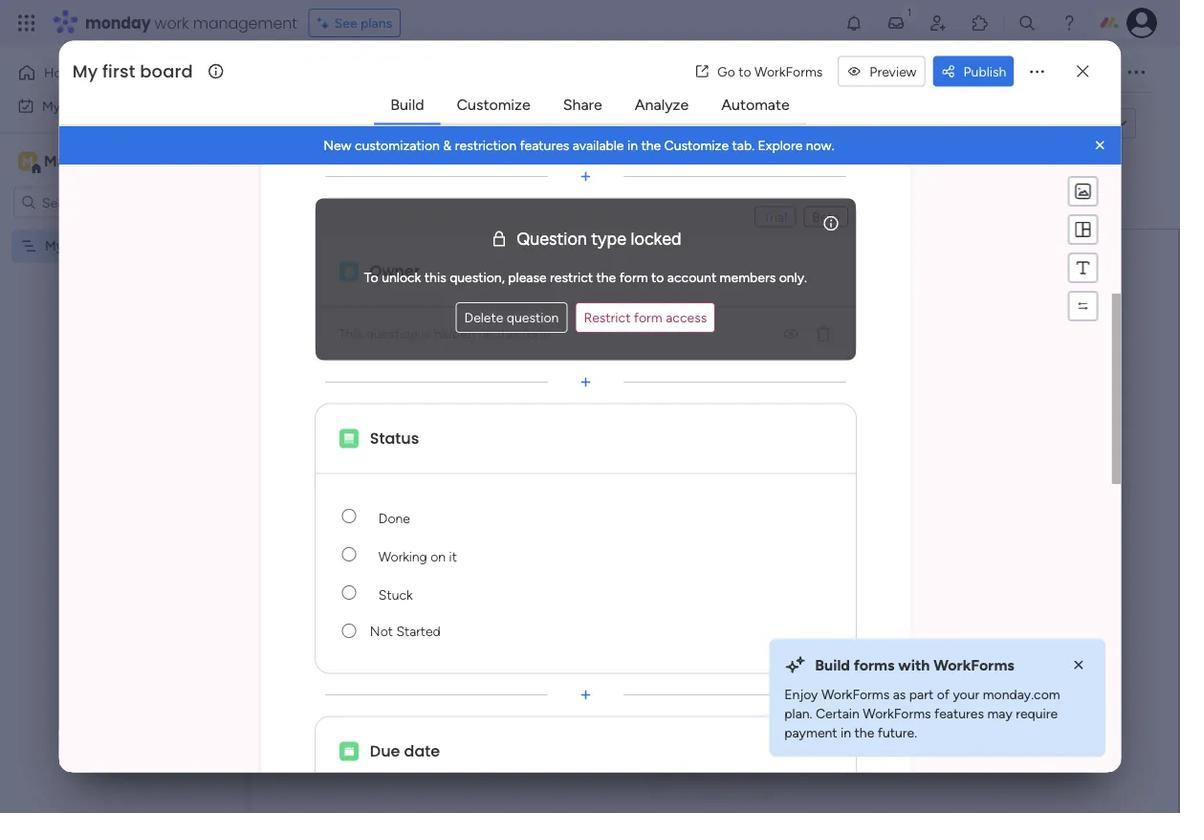 Task type: locate. For each thing, give the bounding box(es) containing it.
the right restrict
[[596, 268, 616, 285]]

0 horizontal spatial build
[[391, 96, 424, 114]]

this right unlock
[[424, 268, 446, 285]]

first up my work button
[[102, 59, 135, 83]]

customize left tab.
[[664, 137, 729, 153]]

1 vertical spatial on
[[430, 548, 446, 564]]

available
[[573, 137, 624, 153]]

2 component__icon image from the top
[[339, 429, 358, 448]]

customize up restriction
[[457, 96, 531, 114]]

copy form link button
[[977, 108, 1108, 139]]

2 add new question image from the top
[[576, 685, 595, 704]]

0 vertical spatial to
[[739, 63, 752, 79]]

chart
[[737, 65, 770, 81]]

0 horizontal spatial features
[[520, 137, 569, 153]]

by right start
[[651, 387, 679, 419]]

0 vertical spatial in
[[627, 137, 638, 153]]

first inside list box
[[67, 238, 91, 254]]

link
[[1080, 116, 1100, 132]]

0 vertical spatial customize
[[457, 96, 531, 114]]

1 horizontal spatial to
[[739, 63, 752, 79]]

1 horizontal spatial my first board field
[[291, 58, 458, 91]]

1 vertical spatial close image
[[1070, 656, 1089, 675]]

1 horizontal spatial work
[[155, 12, 189, 33]]

0 horizontal spatial in
[[627, 137, 638, 153]]

build left forms
[[815, 656, 850, 675]]

1 horizontal spatial in
[[841, 724, 852, 741]]

1 vertical spatial to
[[651, 268, 664, 285]]

to unlock this question, please restrict the form to account members only.
[[364, 268, 807, 285]]

build for build forms with workforms
[[815, 656, 850, 675]]

add new question image
[[576, 166, 595, 186], [576, 685, 595, 704]]

0 horizontal spatial work
[[64, 98, 93, 114]]

0 horizontal spatial first
[[67, 238, 91, 254]]

0 horizontal spatial close image
[[1070, 656, 1089, 675]]

more actions image
[[1028, 62, 1047, 81]]

preview
[[870, 63, 917, 79]]

My first board field
[[291, 58, 458, 91], [68, 59, 205, 84]]

working on it
[[378, 548, 457, 564]]

my up the my work
[[72, 59, 98, 83]]

gantt
[[673, 65, 708, 81]]

1 horizontal spatial this
[[497, 325, 519, 342]]

go to workforms
[[718, 63, 823, 79]]

2 vertical spatial build
[[815, 656, 850, 675]]

to
[[739, 63, 752, 79], [651, 268, 664, 285]]

option
[[0, 229, 244, 232]]

question,
[[449, 268, 505, 285]]

edit
[[298, 116, 321, 132]]

1 vertical spatial customize
[[664, 137, 729, 153]]

status button
[[367, 423, 832, 453]]

0 horizontal spatial board
[[94, 238, 129, 254]]

1 vertical spatial build
[[681, 461, 715, 480]]

0 vertical spatial work
[[155, 12, 189, 33]]

1 horizontal spatial customize
[[664, 137, 729, 153]]

work right monday
[[155, 12, 189, 33]]

1 horizontal spatial close image
[[1091, 135, 1110, 155]]

build inside "button"
[[681, 461, 715, 480]]

now.
[[806, 137, 834, 153]]

1 vertical spatial component__icon image
[[339, 429, 358, 448]]

first down see plans button
[[335, 58, 378, 90]]

1 horizontal spatial your
[[953, 686, 980, 702]]

customization
[[355, 137, 440, 153]]

with
[[899, 656, 930, 675]]

1 horizontal spatial board
[[140, 59, 193, 83]]

build inside alert
[[815, 656, 850, 675]]

more
[[854, 65, 884, 81]]

to inside button
[[739, 63, 752, 79]]

features down of
[[935, 705, 984, 721]]

0 vertical spatial features
[[520, 137, 569, 153]]

invite / 1
[[1054, 65, 1105, 81]]

your right building
[[783, 387, 833, 419]]

0 vertical spatial build
[[391, 96, 424, 114]]

1 horizontal spatial the
[[641, 137, 661, 153]]

build for build
[[391, 96, 424, 114]]

1 vertical spatial your
[[953, 686, 980, 702]]

my first board field down plans
[[291, 58, 458, 91]]

my down search in workspace field
[[45, 238, 63, 254]]

account
[[667, 268, 716, 285]]

features inside "banner" banner
[[520, 137, 569, 153]]

0 vertical spatial by
[[448, 115, 465, 133]]

1 vertical spatial in
[[841, 724, 852, 741]]

my down home
[[42, 98, 60, 114]]

1 vertical spatial add new question image
[[576, 685, 595, 704]]

component__icon image
[[339, 261, 358, 280], [339, 429, 358, 448], [339, 741, 358, 761]]

share link
[[548, 88, 618, 122]]

0 vertical spatial the
[[641, 137, 661, 153]]

None field
[[367, 611, 833, 650]]

build
[[391, 96, 424, 114], [681, 461, 715, 480], [815, 656, 850, 675]]

building
[[685, 387, 776, 419]]

0 vertical spatial add new question image
[[576, 166, 595, 186]]

1 horizontal spatial build
[[681, 461, 715, 480]]

due date
[[370, 740, 440, 762]]

close image inside build forms with workforms alert
[[1070, 656, 1089, 675]]

publish
[[964, 63, 1007, 79]]

my work
[[42, 98, 93, 114]]

this question is hidden on this form
[[338, 325, 551, 342]]

component__icon image for owner
[[339, 261, 358, 280]]

your right of
[[953, 686, 980, 702]]

working on it button
[[367, 535, 833, 573]]

1 component__icon image from the top
[[339, 261, 358, 280]]

status
[[370, 427, 419, 449]]

tab list
[[374, 87, 806, 125]]

management
[[193, 12, 297, 33]]

my
[[296, 58, 329, 90], [72, 59, 98, 83], [42, 98, 60, 114], [45, 238, 63, 254]]

build inside tab list
[[391, 96, 424, 114]]

0 vertical spatial component__icon image
[[339, 261, 358, 280]]

2 horizontal spatial build
[[815, 656, 850, 675]]

the down certain
[[855, 724, 875, 741]]

share
[[563, 96, 602, 114]]

beta
[[812, 208, 840, 224]]

board down monday work management
[[140, 59, 193, 83]]

by up &
[[448, 115, 465, 133]]

my inside list box
[[45, 238, 63, 254]]

first
[[335, 58, 378, 90], [102, 59, 135, 83], [67, 238, 91, 254]]

the
[[641, 137, 661, 153], [596, 268, 616, 285], [855, 724, 875, 741]]

unlock
[[382, 268, 421, 285]]

board down search in workspace field
[[94, 238, 129, 254]]

in inside "banner" banner
[[627, 137, 638, 153]]

see plans
[[335, 15, 392, 31]]

board
[[384, 58, 453, 90], [140, 59, 193, 83], [94, 238, 129, 254]]

by
[[448, 115, 465, 133], [651, 387, 679, 419]]

menu image
[[1074, 258, 1093, 277]]

in right available
[[627, 137, 638, 153]]

0 horizontal spatial to
[[651, 268, 664, 285]]

1 horizontal spatial first
[[102, 59, 135, 83]]

customize link
[[442, 88, 546, 122]]

my first board field up my work button
[[68, 59, 205, 84]]

build form
[[681, 461, 751, 480]]

customization tools toolbar
[[1068, 176, 1099, 321]]

preview button
[[838, 56, 926, 87]]

0 horizontal spatial your
[[783, 387, 833, 419]]

this right hidden
[[497, 325, 519, 342]]

work
[[155, 12, 189, 33], [64, 98, 93, 114]]

my inside button
[[42, 98, 60, 114]]

access
[[666, 309, 707, 325]]

form inside "button"
[[719, 461, 751, 480]]

1 horizontal spatial features
[[935, 705, 984, 721]]

work down home
[[64, 98, 93, 114]]

build form button
[[666, 451, 767, 490]]

part
[[910, 686, 934, 702]]

due
[[370, 740, 400, 762]]

1 vertical spatial by
[[651, 387, 679, 419]]

to left account on the top right of the page
[[651, 268, 664, 285]]

0 horizontal spatial my first board field
[[68, 59, 205, 84]]

build down let's start by building your form
[[681, 461, 715, 480]]

build up powered at the left top
[[391, 96, 424, 114]]

0 horizontal spatial customize
[[457, 96, 531, 114]]

monday.com
[[983, 686, 1061, 702]]

in
[[627, 137, 638, 153], [841, 724, 852, 741]]

1 vertical spatial the
[[596, 268, 616, 285]]

workspace
[[81, 152, 157, 170]]

work for monday
[[155, 12, 189, 33]]

close image
[[1091, 135, 1110, 155], [1070, 656, 1089, 675]]

board up powered at the left top
[[384, 58, 453, 90]]

work for my
[[64, 98, 93, 114]]

0 horizontal spatial this
[[424, 268, 446, 285]]

payment
[[785, 724, 838, 741]]

on
[[478, 325, 493, 342], [430, 548, 446, 564]]

features left available
[[520, 137, 569, 153]]

close image inside "banner" banner
[[1091, 135, 1110, 155]]

first down search in workspace field
[[67, 238, 91, 254]]

future.
[[878, 724, 918, 741]]

on right hidden
[[478, 325, 493, 342]]

in down certain
[[841, 724, 852, 741]]

2 vertical spatial the
[[855, 724, 875, 741]]

the down 'analyze'
[[641, 137, 661, 153]]

customize inside "banner" banner
[[664, 137, 729, 153]]

1 vertical spatial features
[[935, 705, 984, 721]]

in inside enjoy workforms as part of your monday.com plan. certain workforms features may require payment in the future.
[[841, 724, 852, 741]]

as
[[893, 686, 906, 702]]

the inside enjoy workforms as part of your monday.com plan. certain workforms features may require payment in the future.
[[855, 724, 875, 741]]

analyze link
[[620, 88, 704, 122]]

component__icon image left to
[[339, 261, 358, 280]]

0 horizontal spatial on
[[430, 548, 446, 564]]

question type locked
[[516, 228, 681, 248]]

main
[[44, 152, 78, 170]]

workforms inside button
[[755, 63, 823, 79]]

enjoy workforms as part of your monday.com plan. certain workforms features may require payment in the future.
[[785, 686, 1061, 741]]

1 vertical spatial work
[[64, 98, 93, 114]]

2 horizontal spatial the
[[855, 724, 875, 741]]

only.
[[779, 268, 807, 285]]

on left 'it'
[[430, 548, 446, 564]]

work inside button
[[64, 98, 93, 114]]

0 horizontal spatial the
[[596, 268, 616, 285]]

none field inside form form
[[367, 611, 833, 650]]

let's
[[539, 387, 586, 419]]

features inside enjoy workforms as part of your monday.com plan. certain workforms features may require payment in the future.
[[935, 705, 984, 721]]

build forms with workforms alert
[[770, 639, 1106, 757]]

component__icon image left status
[[339, 429, 358, 448]]

0 horizontal spatial by
[[448, 115, 465, 133]]

to right go
[[739, 63, 752, 79]]

2 vertical spatial component__icon image
[[339, 741, 358, 761]]

help image
[[1060, 13, 1079, 33]]

my first board down search in workspace field
[[45, 238, 129, 254]]

1 horizontal spatial on
[[478, 325, 493, 342]]

board inside list box
[[94, 238, 129, 254]]

0 vertical spatial close image
[[1091, 135, 1110, 155]]

2 my first board field from the left
[[68, 59, 205, 84]]

main workspace
[[44, 152, 157, 170]]

component__icon image left due
[[339, 741, 358, 761]]



Task type: describe. For each thing, give the bounding box(es) containing it.
0 vertical spatial on
[[478, 325, 493, 342]]

1 my first board field from the left
[[291, 58, 458, 91]]

home button
[[11, 57, 206, 88]]

powered by
[[384, 115, 465, 133]]

workforms logo image
[[472, 108, 580, 139]]

gantt button
[[659, 57, 722, 88]]

notifications image
[[845, 13, 864, 33]]

home
[[44, 65, 81, 81]]

restriction
[[455, 137, 516, 153]]

background color and image selector image
[[1074, 181, 1093, 200]]

date
[[404, 740, 440, 762]]

see
[[335, 15, 357, 31]]

require
[[1016, 705, 1058, 721]]

restrict
[[550, 268, 593, 285]]

explore
[[758, 137, 803, 153]]

1 image
[[901, 1, 918, 22]]

2 horizontal spatial first
[[335, 58, 378, 90]]

is
[[421, 325, 431, 342]]

restrict
[[584, 309, 631, 325]]

workspace selection element
[[18, 150, 160, 175]]

forms
[[854, 656, 895, 675]]

restrict form access
[[584, 309, 707, 325]]

form
[[799, 65, 830, 81]]

the inside "banner" banner
[[641, 137, 661, 153]]

question
[[516, 228, 587, 248]]

my first board down plans
[[296, 58, 453, 90]]

my first board list box
[[0, 226, 244, 520]]

working
[[378, 548, 427, 564]]

automate link
[[706, 88, 805, 122]]

invite
[[1054, 65, 1088, 81]]

apps image
[[971, 13, 990, 33]]

certain
[[816, 705, 860, 721]]

may
[[988, 705, 1013, 721]]

my first board inside my first board list box
[[45, 238, 129, 254]]

search everything image
[[1018, 13, 1037, 33]]

analyze
[[635, 96, 689, 114]]

build link
[[375, 88, 440, 122]]

my first board up my work button
[[72, 59, 193, 83]]

enjoy
[[785, 686, 818, 702]]

monday
[[85, 12, 151, 33]]

new
[[323, 137, 351, 153]]

plans
[[361, 15, 392, 31]]

trial
[[763, 208, 787, 224]]

m
[[22, 153, 33, 169]]

inbox image
[[887, 13, 906, 33]]

&
[[443, 137, 452, 153]]

add new question image
[[576, 372, 595, 391]]

copy
[[1013, 116, 1045, 132]]

new customization & restriction features available in the customize tab. explore now.
[[323, 137, 834, 153]]

banner banner
[[59, 126, 1122, 164]]

invite / 1 button
[[1019, 57, 1114, 88]]

0 vertical spatial this
[[424, 268, 446, 285]]

more button
[[844, 57, 921, 88]]

component__icon image for status
[[339, 429, 358, 448]]

3 component__icon image from the top
[[339, 741, 358, 761]]

on inside "button"
[[430, 548, 446, 564]]

add view image
[[933, 66, 941, 80]]

stuck button
[[367, 573, 833, 611]]

build for build form
[[681, 461, 715, 480]]

done
[[378, 510, 410, 526]]

of
[[937, 686, 950, 702]]

go to workforms button
[[687, 56, 831, 87]]

the inside form form
[[596, 268, 616, 285]]

edit form
[[298, 116, 353, 132]]

edit form button
[[290, 108, 361, 139]]

2 horizontal spatial board
[[384, 58, 453, 90]]

it
[[449, 548, 457, 564]]

this
[[338, 325, 362, 342]]

automate
[[722, 96, 790, 114]]

1 horizontal spatial by
[[651, 387, 679, 419]]

invite members image
[[929, 13, 948, 33]]

1 vertical spatial this
[[497, 325, 519, 342]]

/
[[1091, 65, 1096, 81]]

john smith image
[[1127, 8, 1158, 38]]

workspace image
[[18, 151, 37, 172]]

customize inside "customize" link
[[457, 96, 531, 114]]

powered
[[384, 115, 444, 133]]

question
[[366, 325, 418, 342]]

0 vertical spatial your
[[783, 387, 833, 419]]

monday work management
[[85, 12, 297, 33]]

select product image
[[17, 13, 36, 33]]

owner
[[370, 260, 420, 281]]

tab list containing build
[[374, 87, 806, 125]]

publish button
[[933, 56, 1014, 87]]

plan.
[[785, 705, 813, 721]]

done button
[[367, 497, 833, 535]]

menu image
[[1074, 220, 1093, 239]]

chart button
[[722, 57, 785, 88]]

to inside form form
[[651, 268, 664, 285]]

my work button
[[11, 90, 206, 121]]

1
[[1099, 65, 1105, 81]]

1 add new question image from the top
[[576, 166, 595, 186]]

to
[[364, 268, 378, 285]]

locked
[[631, 228, 681, 248]]

go
[[718, 63, 736, 79]]

form form
[[59, 0, 1122, 813]]

stuck
[[378, 586, 412, 603]]

please
[[508, 268, 547, 285]]

build forms with workforms
[[815, 656, 1015, 675]]

your inside enjoy workforms as part of your monday.com plan. certain workforms features may require payment in the future.
[[953, 686, 980, 702]]

my up edit
[[296, 58, 329, 90]]

copy form link
[[1013, 116, 1100, 132]]

Search in workspace field
[[40, 191, 160, 213]]

restrict form access button
[[575, 302, 715, 332]]

members
[[720, 268, 776, 285]]

see plans button
[[309, 9, 401, 37]]

hidden
[[434, 325, 475, 342]]



Task type: vqa. For each thing, say whether or not it's contained in the screenshot.
Nov corresponding to Working on it / 1
no



